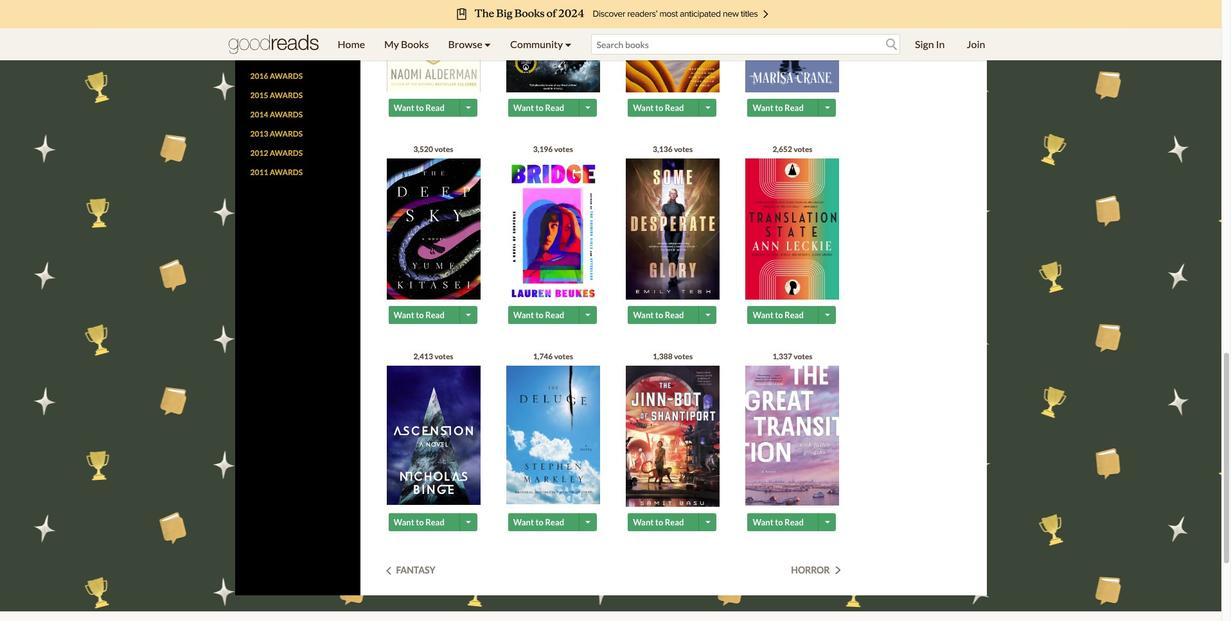 Task type: vqa. For each thing, say whether or not it's contained in the screenshot.
▾ corresponding to Community ▾
yes



Task type: locate. For each thing, give the bounding box(es) containing it.
fantasy link
[[386, 566, 435, 576]]

2,413
[[413, 352, 433, 362]]

some desperate glory by emily tesh image
[[626, 159, 720, 303]]

3,520 votes
[[413, 145, 453, 154]]

2 ▾ from the left
[[565, 38, 572, 50]]

2014 awards link
[[250, 110, 303, 120]]

1 horizontal spatial ▾
[[565, 38, 572, 50]]

1,746 votes
[[533, 352, 573, 362]]

awards up 2018 awards "link"
[[270, 14, 303, 23]]

awards for 2017 awards
[[270, 52, 303, 62]]

awards for 2014 awards
[[270, 110, 303, 120]]

2014 awards
[[250, 110, 303, 120]]

awards down 2015 awards link
[[270, 110, 303, 120]]

▾ right the browse
[[484, 38, 491, 50]]

books
[[401, 38, 429, 50]]

browse ▾ button
[[439, 28, 501, 60]]

2019
[[250, 14, 268, 23]]

awards down 2014 awards
[[270, 129, 303, 139]]

▾ right community on the top of page
[[565, 38, 572, 50]]

Search books text field
[[591, 34, 900, 55]]

votes right 3,196
[[554, 145, 573, 154]]

2013
[[250, 129, 268, 139]]

awards up 2016 awards "link"
[[270, 52, 303, 62]]

2 awards from the top
[[270, 33, 303, 43]]

read
[[425, 103, 444, 113], [545, 103, 564, 113], [665, 103, 684, 113], [785, 103, 804, 113], [425, 310, 444, 321], [545, 310, 564, 321], [665, 310, 684, 321], [785, 310, 804, 321], [425, 518, 444, 528], [545, 518, 564, 528], [665, 518, 684, 528], [785, 518, 804, 528]]

my books link
[[375, 28, 439, 60]]

2019 awards link
[[250, 14, 303, 23]]

votes right 1,746
[[554, 352, 573, 362]]

votes for 1,388 votes
[[674, 352, 693, 362]]

votes for 3,136 votes
[[674, 145, 693, 154]]

want
[[394, 103, 414, 113], [513, 103, 534, 113], [633, 103, 654, 113], [753, 103, 773, 113], [394, 310, 414, 321], [513, 310, 534, 321], [633, 310, 654, 321], [753, 310, 773, 321], [394, 518, 414, 528], [513, 518, 534, 528], [633, 518, 654, 528], [753, 518, 773, 528]]

horror link
[[791, 566, 840, 576]]

8 awards from the top
[[270, 149, 303, 158]]

my
[[384, 38, 399, 50]]

i keep my exoskeletons to myself by marisa crane image
[[746, 0, 839, 93]]

community ▾ button
[[501, 28, 581, 60]]

awards for 2018 awards
[[270, 33, 303, 43]]

votes right 1,337
[[794, 352, 812, 362]]

the deluge by stephen markley image
[[506, 366, 600, 505]]

awards up 2017 awards
[[270, 33, 303, 43]]

2013 awards
[[250, 129, 303, 139]]

votes right 3,520
[[434, 145, 453, 154]]

want to read
[[394, 103, 444, 113], [513, 103, 564, 113], [633, 103, 684, 113], [753, 103, 804, 113], [394, 310, 444, 321], [513, 310, 564, 321], [633, 310, 684, 321], [753, 310, 804, 321], [394, 518, 444, 528], [513, 518, 564, 528], [633, 518, 684, 528], [753, 518, 804, 528]]

2017 awards
[[250, 52, 303, 62]]

Search for books to add to your shelves search field
[[591, 34, 900, 55]]

6 awards from the top
[[270, 110, 303, 120]]

votes right 2,413
[[434, 352, 453, 362]]

ascension by nicholas binge image
[[386, 366, 480, 505]]

7 awards from the top
[[270, 129, 303, 139]]

awards for 2019 awards
[[270, 14, 303, 23]]

2016 awards
[[250, 72, 303, 81]]

awards for 2011 awards
[[270, 168, 303, 178]]

menu
[[328, 28, 581, 60]]

0 horizontal spatial ▾
[[484, 38, 491, 50]]

awards up 2011 awards
[[270, 149, 303, 158]]

awards for 2015 awards
[[270, 91, 303, 100]]

2012
[[250, 149, 268, 158]]

2015 awards
[[250, 91, 303, 100]]

1 ▾ from the left
[[484, 38, 491, 50]]

votes for 2,652 votes
[[794, 145, 812, 154]]

5 awards from the top
[[270, 91, 303, 100]]

home link
[[328, 28, 375, 60]]

▾ inside browse ▾ dropdown button
[[484, 38, 491, 50]]

want to read button
[[388, 99, 461, 117], [508, 99, 581, 117], [628, 99, 700, 117], [748, 99, 820, 117], [388, 307, 461, 325], [508, 307, 581, 325], [628, 307, 700, 325], [748, 307, 820, 325], [388, 514, 461, 532], [508, 514, 581, 532], [628, 514, 700, 532], [748, 514, 820, 532]]

my books
[[384, 38, 429, 50]]

awards for 2012 awards
[[270, 149, 303, 158]]

home
[[338, 38, 365, 50]]

votes right 3,136
[[674, 145, 693, 154]]

1,337
[[773, 352, 792, 362]]

community
[[510, 38, 563, 50]]

2018 awards link
[[250, 33, 303, 43]]

2016 awards link
[[250, 72, 303, 81]]

votes right 2,652
[[794, 145, 812, 154]]

fantasy
[[396, 566, 435, 576]]

awards for 2016 awards
[[270, 72, 303, 81]]

horror
[[791, 566, 830, 576]]

menu containing home
[[328, 28, 581, 60]]

1 awards from the top
[[270, 14, 303, 23]]

awards
[[270, 14, 303, 23], [270, 33, 303, 43], [270, 52, 303, 62], [270, 72, 303, 81], [270, 91, 303, 100], [270, 110, 303, 120], [270, 129, 303, 139], [270, 149, 303, 158], [270, 168, 303, 178]]

votes
[[434, 145, 453, 154], [554, 145, 573, 154], [674, 145, 693, 154], [794, 145, 812, 154], [434, 352, 453, 362], [554, 352, 573, 362], [674, 352, 693, 362], [794, 352, 812, 362]]

2,652
[[773, 145, 792, 154]]

1,388 votes
[[653, 352, 693, 362]]

votes for 1,746 votes
[[554, 352, 573, 362]]

to
[[416, 103, 424, 113], [536, 103, 544, 113], [655, 103, 663, 113], [775, 103, 783, 113], [416, 310, 424, 321], [536, 310, 544, 321], [655, 310, 663, 321], [775, 310, 783, 321], [416, 518, 424, 528], [536, 518, 544, 528], [655, 518, 663, 528], [775, 518, 783, 528]]

▾ inside community ▾ popup button
[[565, 38, 572, 50]]

2012 awards
[[250, 149, 303, 158]]

3 awards from the top
[[270, 52, 303, 62]]

votes right "1,388"
[[674, 352, 693, 362]]

awards up 2014 awards link
[[270, 91, 303, 100]]

awards down 2012 awards
[[270, 168, 303, 178]]

bridge by lauren beukes image
[[506, 159, 600, 305]]

awards down 2017 awards
[[270, 72, 303, 81]]

9 awards from the top
[[270, 168, 303, 178]]

2018 awards
[[250, 33, 303, 43]]

awards for 2013 awards
[[270, 129, 303, 139]]

2013 awards link
[[250, 129, 303, 139]]

votes for 3,196 votes
[[554, 145, 573, 154]]

▾
[[484, 38, 491, 50], [565, 38, 572, 50]]

2011 awards link
[[250, 168, 303, 178]]

4 awards from the top
[[270, 72, 303, 81]]



Task type: describe. For each thing, give the bounding box(es) containing it.
3,520
[[413, 145, 433, 154]]

children of memory by adrian tchaikovsky image
[[506, 0, 600, 96]]

votes for 2,413 votes
[[434, 352, 453, 362]]

2016
[[250, 72, 268, 81]]

the future by naomi alderman image
[[386, 0, 480, 93]]

▾ for community ▾
[[565, 38, 572, 50]]

votes for 3,520 votes
[[434, 145, 453, 154]]

2015
[[250, 91, 268, 100]]

2014
[[250, 110, 268, 120]]

2017
[[250, 52, 268, 62]]

browse
[[448, 38, 482, 50]]

2015 awards link
[[250, 91, 303, 100]]

2012 awards link
[[250, 149, 303, 158]]

translation state by ann leckie image
[[746, 159, 839, 300]]

2011 awards
[[250, 168, 303, 178]]

2011
[[250, 168, 268, 178]]

votes for 1,337 votes
[[794, 352, 812, 362]]

1,388
[[653, 352, 672, 362]]

join
[[967, 38, 985, 50]]

in
[[936, 38, 945, 50]]

community ▾
[[510, 38, 572, 50]]

2,652 votes
[[773, 145, 812, 154]]

sign
[[915, 38, 934, 50]]

join link
[[957, 28, 995, 60]]

▾ for browse ▾
[[484, 38, 491, 50]]

2,413 votes
[[413, 352, 453, 362]]

browse ▾
[[448, 38, 491, 50]]

the great transition by nick fuller googins image
[[746, 366, 839, 506]]

2017 awards link
[[250, 52, 303, 62]]

3,196
[[533, 145, 553, 154]]

the jinn-bot of shantiport by samit basu image
[[626, 366, 720, 510]]

the deep sky by yume kitasei image
[[386, 159, 480, 302]]

sign in
[[915, 38, 945, 50]]

1,337 votes
[[773, 352, 812, 362]]

land of milk and honey by c pam zhang image
[[626, 0, 720, 93]]

3,136 votes
[[653, 145, 693, 154]]

2019 awards
[[250, 14, 303, 23]]

the most anticipated books of 2024 image
[[97, 0, 1125, 28]]

2018
[[250, 33, 268, 43]]

3,136
[[653, 145, 672, 154]]

sign in link
[[905, 28, 954, 60]]

3,196 votes
[[533, 145, 573, 154]]

1,746
[[533, 352, 553, 362]]



